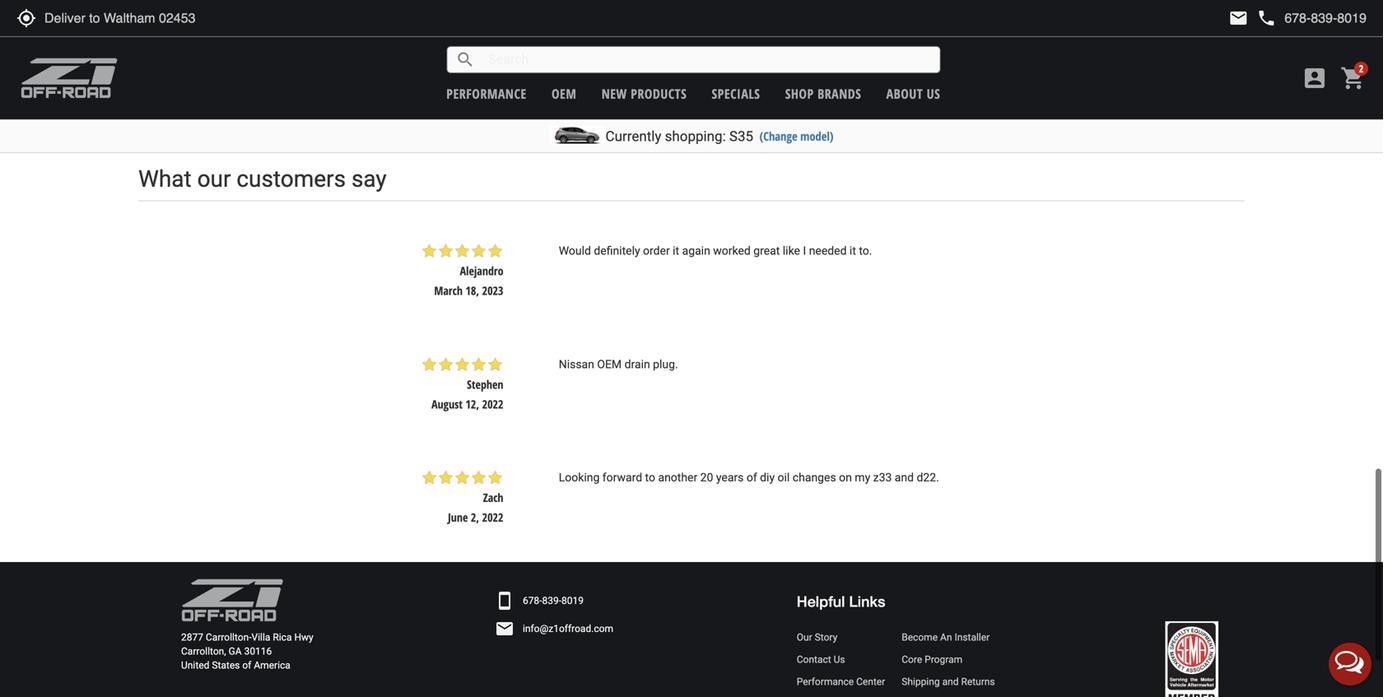 Task type: describe. For each thing, give the bounding box(es) containing it.
become an installer
[[902, 632, 990, 643]]

oem for oem '08-'15 nissan rogue oil jet assembly $54.21
[[874, 40, 895, 56]]

installer
[[955, 632, 990, 643]]

nissan left drain
[[559, 358, 595, 371]]

z33
[[874, 471, 892, 485]]

returns
[[961, 677, 995, 688]]

20
[[701, 471, 714, 485]]

account_box link
[[1298, 65, 1333, 91]]

states
[[212, 660, 240, 672]]

'20
[[369, 40, 383, 56]]

shop brands
[[785, 85, 862, 103]]

(1)
[[624, 74, 637, 86]]

sema member logo image
[[1166, 622, 1219, 698]]

change
[[633, 40, 666, 56]]

s35
[[730, 128, 754, 145]]

our story
[[797, 632, 838, 643]]

qr
[[759, 40, 771, 56]]

brands
[[818, 85, 862, 103]]

united
[[181, 660, 209, 672]]

links
[[849, 593, 886, 611]]

about us link
[[887, 85, 941, 103]]

great
[[754, 244, 780, 258]]

email
[[495, 619, 515, 639]]

to inside oem vq / vk / qr transmission to engine block dowel $1.50
[[836, 40, 845, 56]]

1 horizontal spatial of
[[747, 471, 757, 485]]

oem nissan rogue 2.5l oil change kit - 5w-30 star star star star star (1) $27.52
[[510, 40, 666, 108]]

us for about us
[[927, 85, 941, 103]]

oem link
[[552, 85, 577, 103]]

model)
[[801, 128, 834, 144]]

about us
[[887, 85, 941, 103]]

shipping
[[902, 677, 940, 688]]

(change model) link
[[760, 128, 834, 144]]

8019
[[562, 595, 584, 607]]

2022 for star star star star star stephen august 12, 2022
[[482, 397, 504, 412]]

30
[[602, 53, 613, 69]]

drain
[[625, 358, 650, 371]]

currently shopping: s35 (change model)
[[606, 128, 834, 145]]

(change
[[760, 128, 798, 144]]

story
[[815, 632, 838, 643]]

program
[[925, 654, 963, 666]]

2.5l
[[597, 40, 615, 56]]

2877 carrollton-villa rica hwy carrollton, ga 30116 united states of america
[[181, 632, 314, 672]]

america
[[254, 660, 291, 672]]

account_box
[[1302, 65, 1328, 91]]

of inside 2877 carrollton-villa rica hwy carrollton, ga 30116 united states of america
[[242, 660, 251, 672]]

products
[[631, 85, 687, 103]]

email info@z1offroad.com
[[495, 619, 614, 639]]

contact us link
[[797, 653, 886, 667]]

would
[[559, 244, 591, 258]]

diy
[[760, 471, 775, 485]]

oem '08-'15 nissan rogue oil jet assembly $54.21
[[874, 40, 1022, 88]]

new products
[[602, 85, 687, 103]]

years
[[716, 471, 744, 485]]

oem for oem '08-'20 nissan rogue oil filter
[[329, 40, 349, 56]]

core program
[[902, 654, 963, 666]]

performance center link
[[797, 675, 886, 689]]

our story link
[[797, 631, 886, 645]]

definitely
[[594, 244, 640, 258]]

shop brands link
[[785, 85, 862, 103]]

core program link
[[902, 653, 995, 667]]

become
[[902, 632, 938, 643]]

performance center
[[797, 677, 886, 688]]

our
[[797, 632, 813, 643]]

march
[[434, 283, 463, 299]]

0 horizontal spatial and
[[895, 471, 914, 485]]

performance
[[797, 677, 854, 688]]

phone link
[[1257, 8, 1367, 28]]

kit
[[563, 53, 576, 69]]

what our customers say
[[138, 166, 387, 193]]

oem left drain
[[597, 358, 622, 371]]

1 it from the left
[[673, 244, 680, 258]]

ga
[[229, 646, 242, 658]]

shopping_cart
[[1341, 65, 1367, 91]]

my
[[855, 471, 871, 485]]

august
[[432, 397, 463, 412]]

new
[[602, 85, 627, 103]]

star star star star star alejandro march 18, 2023
[[421, 243, 504, 299]]

search
[[456, 50, 475, 70]]

worked
[[713, 244, 751, 258]]

mail
[[1229, 8, 1249, 28]]

$54.21
[[933, 72, 963, 88]]

nissan inside oem nissan rogue 2.5l oil change kit - 5w-30 star star star star star (1) $27.52
[[533, 40, 563, 56]]

oem for oem nissan rogue 2.5l oil change kit - 5w-30 star star star star star (1) $27.52
[[510, 40, 531, 56]]

contact us
[[797, 654, 846, 666]]

1 vertical spatial to
[[645, 471, 656, 485]]

oil for oem '08-'15 nissan rogue oil jet assembly $54.21
[[994, 40, 1007, 56]]

customers
[[237, 166, 346, 193]]

zach
[[483, 490, 504, 506]]

2 it from the left
[[850, 244, 856, 258]]

specials link
[[712, 85, 761, 103]]

oem for oem
[[552, 85, 577, 103]]

an
[[941, 632, 952, 643]]

to.
[[859, 244, 873, 258]]

678-
[[523, 595, 542, 607]]

Search search field
[[475, 47, 940, 72]]



Task type: locate. For each thing, give the bounding box(es) containing it.
us
[[927, 85, 941, 103], [834, 654, 846, 666]]

performance link
[[447, 85, 527, 103]]

oem left ''15'
[[874, 40, 895, 56]]

0 vertical spatial to
[[836, 40, 845, 56]]

3 oil from the left
[[994, 40, 1007, 56]]

another
[[658, 471, 698, 485]]

oil inside oem nissan rogue 2.5l oil change kit - 5w-30 star star star star star (1) $27.52
[[618, 40, 630, 56]]

star
[[539, 71, 555, 88], [555, 71, 572, 88], [572, 71, 588, 88], [588, 71, 605, 88], [605, 71, 621, 88], [421, 243, 438, 260], [438, 243, 454, 260], [454, 243, 471, 260], [471, 243, 487, 260], [487, 243, 504, 260], [421, 357, 438, 373], [438, 357, 454, 373], [454, 357, 471, 373], [471, 357, 487, 373], [487, 357, 504, 373], [421, 470, 438, 487], [438, 470, 454, 487], [454, 470, 471, 487], [471, 470, 487, 487], [487, 470, 504, 487]]

june
[[448, 510, 468, 526]]

it left to.
[[850, 244, 856, 258]]

oem left vq
[[690, 40, 711, 56]]

engine
[[724, 53, 754, 69]]

0 horizontal spatial us
[[834, 654, 846, 666]]

0 horizontal spatial rogue
[[419, 40, 446, 56]]

info@z1offroad.com
[[523, 623, 614, 635]]

oem left the '20
[[329, 40, 349, 56]]

nissan oem drain plug.
[[559, 358, 678, 371]]

jet
[[1010, 40, 1022, 56]]

2 '08- from the left
[[897, 40, 915, 56]]

2022 right 12,
[[482, 397, 504, 412]]

nissan inside oem '08-'15 nissan rogue oil jet assembly $54.21
[[931, 40, 961, 56]]

1 oil from the left
[[449, 40, 462, 56]]

i
[[803, 244, 806, 258]]

'08- for '20
[[352, 40, 369, 56]]

oil
[[778, 471, 790, 485]]

rogue for oem '08-'20 nissan rogue oil filter
[[419, 40, 446, 56]]

vq
[[714, 40, 726, 56]]

of down 30116
[[242, 660, 251, 672]]

us right about
[[927, 85, 941, 103]]

1 vertical spatial of
[[242, 660, 251, 672]]

0 horizontal spatial /
[[729, 40, 734, 56]]

to right transmission
[[836, 40, 845, 56]]

and down core program link
[[943, 677, 959, 688]]

2 oil from the left
[[618, 40, 630, 56]]

nissan right ''15'
[[931, 40, 961, 56]]

rogue for oem '08-'15 nissan rogue oil jet assembly $54.21
[[964, 40, 992, 56]]

1 vertical spatial us
[[834, 654, 846, 666]]

2 / from the left
[[751, 40, 756, 56]]

18,
[[466, 283, 479, 299]]

d22.
[[917, 471, 940, 485]]

rogue inside oem nissan rogue 2.5l oil change kit - 5w-30 star star star star star (1) $27.52
[[566, 40, 594, 56]]

oem down kit on the left top of the page
[[552, 85, 577, 103]]

shipping and returns link
[[902, 675, 995, 689]]

oil for oem '08-'20 nissan rogue oil filter
[[449, 40, 462, 56]]

core
[[902, 654, 923, 666]]

rogue inside oem '08-'15 nissan rogue oil jet assembly $54.21
[[964, 40, 992, 56]]

oem inside oem vq / vk / qr transmission to engine block dowel $1.50
[[690, 40, 711, 56]]

1 '08- from the left
[[352, 40, 369, 56]]

1 vertical spatial 2022
[[482, 510, 504, 526]]

stephen
[[467, 377, 504, 392]]

1 horizontal spatial to
[[836, 40, 845, 56]]

z1 motorsports logo image
[[21, 58, 118, 99]]

performance
[[447, 85, 527, 103]]

0 horizontal spatial '08-
[[352, 40, 369, 56]]

0 vertical spatial of
[[747, 471, 757, 485]]

oil right the 2.5l
[[618, 40, 630, 56]]

of left diy
[[747, 471, 757, 485]]

us down our story link on the right of page
[[834, 654, 846, 666]]

0 horizontal spatial of
[[242, 660, 251, 672]]

my_location
[[16, 8, 36, 28]]

0 vertical spatial us
[[927, 85, 941, 103]]

needed
[[809, 244, 847, 258]]

2022 inside the star star star star star zach june 2, 2022
[[482, 510, 504, 526]]

/ left vk
[[729, 40, 734, 56]]

to left another
[[645, 471, 656, 485]]

1 horizontal spatial /
[[751, 40, 756, 56]]

it right the order
[[673, 244, 680, 258]]

2 horizontal spatial rogue
[[964, 40, 992, 56]]

become an installer link
[[902, 631, 995, 645]]

transmission
[[774, 40, 833, 56]]

1 2022 from the top
[[482, 397, 504, 412]]

carrollton-
[[206, 632, 252, 643]]

of
[[747, 471, 757, 485], [242, 660, 251, 672]]

/
[[729, 40, 734, 56], [751, 40, 756, 56]]

2022 for star star star star star zach june 2, 2022
[[482, 510, 504, 526]]

mail link
[[1229, 8, 1249, 28]]

star star star star star zach june 2, 2022
[[421, 470, 504, 526]]

2 rogue from the left
[[566, 40, 594, 56]]

rogue left jet at the top of page
[[964, 40, 992, 56]]

2 horizontal spatial oil
[[994, 40, 1007, 56]]

1 / from the left
[[729, 40, 734, 56]]

smartphone
[[495, 591, 515, 611]]

contact
[[797, 654, 832, 666]]

plug.
[[653, 358, 678, 371]]

2022 inside star star star star star stephen august 12, 2022
[[482, 397, 504, 412]]

678-839-8019 link
[[523, 594, 584, 608]]

2,
[[471, 510, 479, 526]]

our
[[197, 166, 231, 193]]

0 vertical spatial and
[[895, 471, 914, 485]]

$27.52
[[573, 92, 603, 108]]

star star star star star stephen august 12, 2022
[[421, 357, 504, 412]]

again
[[682, 244, 711, 258]]

oem inside oem '08-'15 nissan rogue oil jet assembly $54.21
[[874, 40, 895, 56]]

1 horizontal spatial '08-
[[897, 40, 915, 56]]

what
[[138, 166, 192, 193]]

dowel
[[783, 53, 812, 69]]

1 vertical spatial and
[[943, 677, 959, 688]]

0 horizontal spatial it
[[673, 244, 680, 258]]

us for contact us
[[834, 654, 846, 666]]

oil
[[449, 40, 462, 56], [618, 40, 630, 56], [994, 40, 1007, 56]]

looking
[[559, 471, 600, 485]]

oil inside oem '08-'15 nissan rogue oil jet assembly $54.21
[[994, 40, 1007, 56]]

smartphone 678-839-8019
[[495, 591, 584, 611]]

1 horizontal spatial and
[[943, 677, 959, 688]]

0 horizontal spatial to
[[645, 471, 656, 485]]

specials
[[712, 85, 761, 103]]

3 rogue from the left
[[964, 40, 992, 56]]

'08- inside oem '08-'15 nissan rogue oil jet assembly $54.21
[[897, 40, 915, 56]]

oil left filter
[[449, 40, 462, 56]]

2022 right 2, in the bottom of the page
[[482, 510, 504, 526]]

about
[[887, 85, 923, 103]]

1 horizontal spatial oil
[[618, 40, 630, 56]]

1 horizontal spatial it
[[850, 244, 856, 258]]

mail phone
[[1229, 8, 1277, 28]]

shopping_cart link
[[1337, 65, 1367, 91]]

0 horizontal spatial oil
[[449, 40, 462, 56]]

oem '08-'20 nissan rogue oil filter
[[329, 40, 488, 56]]

rogue left the 2.5l
[[566, 40, 594, 56]]

oem right filter
[[510, 40, 531, 56]]

oil left jet at the top of page
[[994, 40, 1007, 56]]

forward
[[603, 471, 642, 485]]

and
[[895, 471, 914, 485], [943, 677, 959, 688]]

nissan left -
[[533, 40, 563, 56]]

new products link
[[602, 85, 687, 103]]

looking forward to another 20 years of diy oil changes on my z33 and d22.
[[559, 471, 940, 485]]

oem for oem vq / vk / qr transmission to engine block dowel $1.50
[[690, 40, 711, 56]]

info@z1offroad.com link
[[523, 622, 614, 636]]

block
[[757, 53, 781, 69]]

center
[[857, 677, 886, 688]]

z1 company logo image
[[181, 579, 284, 622]]

helpful
[[797, 593, 845, 611]]

and right 'z33'
[[895, 471, 914, 485]]

villa
[[252, 632, 270, 643]]

0 vertical spatial 2022
[[482, 397, 504, 412]]

$1.50
[[756, 72, 780, 88]]

1 rogue from the left
[[419, 40, 446, 56]]

oem inside oem nissan rogue 2.5l oil change kit - 5w-30 star star star star star (1) $27.52
[[510, 40, 531, 56]]

1 horizontal spatial us
[[927, 85, 941, 103]]

30116
[[244, 646, 272, 658]]

changes
[[793, 471, 836, 485]]

phone
[[1257, 8, 1277, 28]]

vk
[[737, 40, 748, 56]]

2 2022 from the top
[[482, 510, 504, 526]]

2022
[[482, 397, 504, 412], [482, 510, 504, 526]]

1 horizontal spatial rogue
[[566, 40, 594, 56]]

/ right vk
[[751, 40, 756, 56]]

and inside "link"
[[943, 677, 959, 688]]

'08- for '15
[[897, 40, 915, 56]]

nissan right the '20
[[386, 40, 416, 56]]

rogue left search
[[419, 40, 446, 56]]

rica
[[273, 632, 292, 643]]



Task type: vqa. For each thing, say whether or not it's contained in the screenshot.


